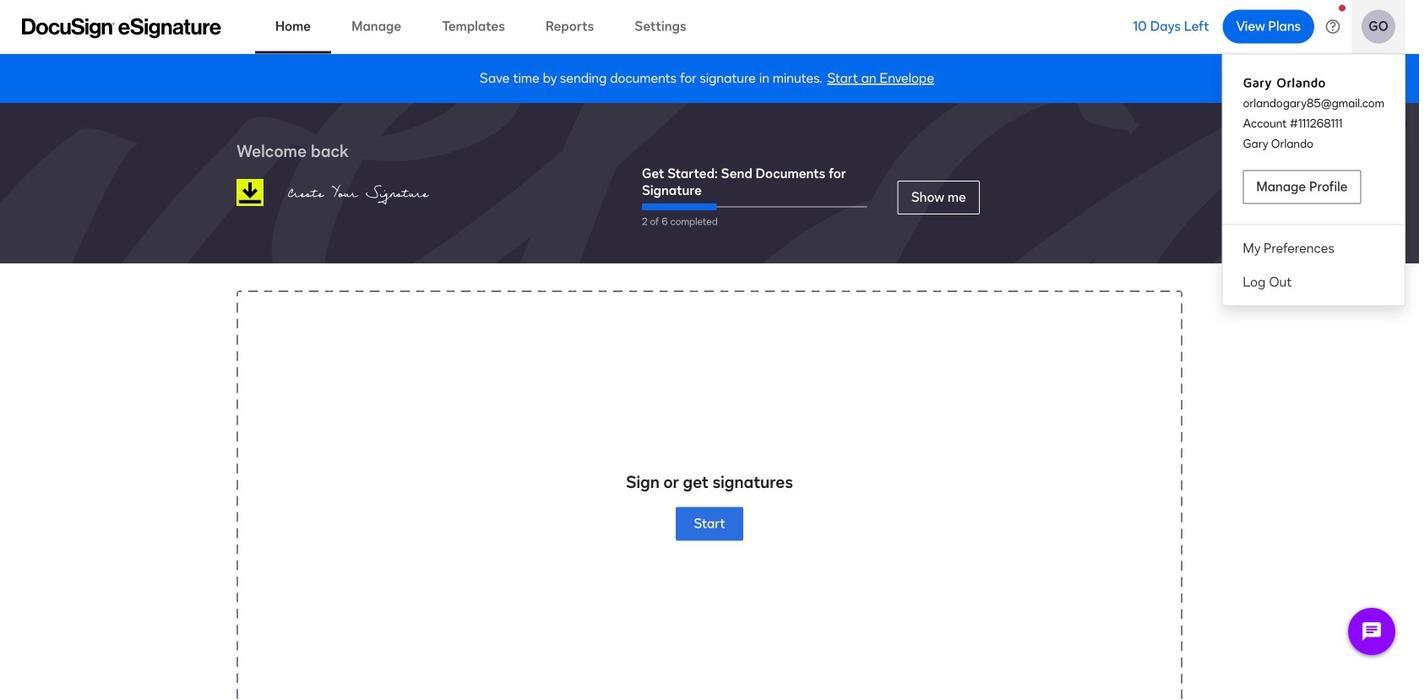 Task type: describe. For each thing, give the bounding box(es) containing it.
docusignlogo image
[[237, 179, 264, 206]]

account navigation element
[[1223, 60, 1405, 299]]

docusign esignature image
[[22, 18, 221, 38]]



Task type: vqa. For each thing, say whether or not it's contained in the screenshot.
DOCUSIGNLOGO
yes



